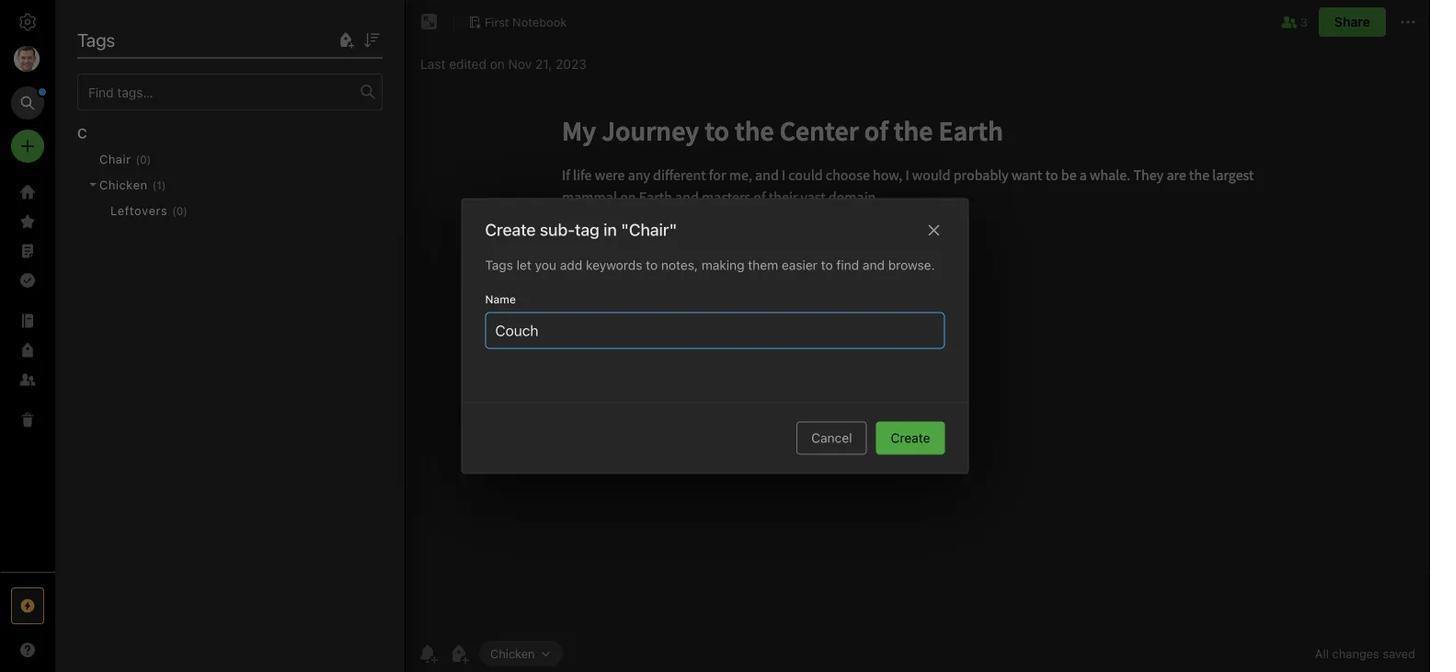 Task type: describe. For each thing, give the bounding box(es) containing it.
4 notes
[[77, 57, 122, 73]]

Note Editor text field
[[406, 88, 1430, 635]]

tag
[[575, 220, 600, 240]]

find
[[837, 258, 859, 273]]

all changes saved
[[1315, 647, 1416, 661]]

4
[[77, 57, 85, 73]]

create for create
[[891, 430, 930, 446]]

chicken for chicken
[[490, 647, 535, 661]]

name
[[485, 293, 516, 306]]

on
[[490, 57, 505, 72]]

0 for leftovers
[[176, 205, 183, 218]]

making
[[702, 258, 745, 273]]

chicken ( 1 )
[[99, 178, 166, 192]]

arrow image
[[86, 178, 99, 191]]

settings image
[[17, 11, 39, 33]]

all
[[1315, 647, 1329, 661]]

close image
[[923, 219, 945, 241]]

changes
[[1332, 647, 1380, 661]]

images
[[103, 165, 146, 180]]

nov
[[508, 57, 532, 72]]

first
[[485, 15, 509, 29]]

Find tags… text field
[[78, 80, 361, 104]]

last
[[420, 57, 446, 72]]

in
[[604, 220, 617, 240]]

saved
[[1383, 647, 1416, 661]]

easier
[[782, 258, 818, 273]]

add
[[560, 258, 582, 273]]

filters
[[74, 99, 116, 112]]

Name text field
[[494, 313, 937, 348]]

notes,
[[661, 258, 698, 273]]

and
[[863, 258, 885, 273]]

) for leftovers
[[183, 205, 188, 218]]

note window element
[[406, 0, 1430, 672]]

) inside chicken ( 1 )
[[162, 179, 166, 192]]

) for chair
[[147, 153, 151, 166]]

keywords
[[586, 258, 642, 273]]

sub-
[[540, 220, 575, 240]]

add tag image
[[448, 643, 470, 665]]

cancel button
[[797, 422, 867, 455]]

share
[[1335, 14, 1371, 29]]



Task type: vqa. For each thing, say whether or not it's contained in the screenshot.
More actions field
no



Task type: locate. For each thing, give the bounding box(es) containing it.
0 horizontal spatial to
[[646, 258, 658, 273]]

"chair"
[[621, 220, 677, 240]]

chicken button
[[479, 641, 564, 667]]

upgrade image
[[17, 595, 39, 617]]

tags left let
[[485, 258, 513, 273]]

edited
[[449, 57, 487, 72]]

1 horizontal spatial )
[[162, 179, 166, 192]]

0 vertical spatial create
[[485, 220, 536, 240]]

last edited on nov 21, 2023
[[420, 57, 587, 72]]

( for leftovers
[[172, 205, 176, 218]]

) right leftovers on the top left of page
[[183, 205, 188, 218]]

chicken inside button
[[490, 647, 535, 661]]

0 horizontal spatial tags
[[77, 29, 115, 50]]

( inside chicken ( 1 )
[[152, 179, 157, 192]]

chicken down the chair ( 0 )
[[99, 178, 148, 192]]

2 horizontal spatial )
[[183, 205, 188, 218]]

( for chair
[[136, 153, 140, 166]]

0 for chair
[[140, 153, 147, 166]]

tree
[[0, 178, 55, 571]]

2 vertical spatial )
[[183, 205, 188, 218]]

chair ( 0 )
[[99, 152, 151, 166]]

create
[[485, 220, 536, 240], [891, 430, 930, 446]]

)
[[147, 153, 151, 166], [162, 179, 166, 192], [183, 205, 188, 218]]

to left find
[[821, 258, 833, 273]]

0 horizontal spatial )
[[147, 153, 151, 166]]

0 horizontal spatial (
[[136, 153, 140, 166]]

21,
[[535, 57, 552, 72]]

let
[[517, 258, 532, 273]]

create sub-tag in "chair"
[[485, 220, 677, 240]]

1 horizontal spatial create
[[891, 430, 930, 446]]

browse.
[[888, 258, 935, 273]]

1 vertical spatial tags
[[485, 258, 513, 273]]

0 vertical spatial 0
[[140, 153, 147, 166]]

tags
[[77, 29, 115, 50], [485, 258, 513, 273]]

1 horizontal spatial tags
[[485, 258, 513, 273]]

chair
[[99, 152, 131, 166]]

0 vertical spatial )
[[147, 153, 151, 166]]

2 to from the left
[[821, 258, 833, 273]]

2 horizontal spatial (
[[172, 205, 176, 218]]

( right leftovers on the top left of page
[[172, 205, 176, 218]]

0 horizontal spatial 0
[[140, 153, 147, 166]]

chicken right add tag icon
[[490, 647, 535, 661]]

notebook
[[512, 15, 567, 29]]

0
[[140, 153, 147, 166], [176, 205, 183, 218]]

0 vertical spatial tags
[[77, 29, 115, 50]]

( right chair
[[136, 153, 140, 166]]

create new tag image
[[335, 29, 357, 51]]

c row group
[[77, 110, 397, 250]]

chicken for chicken ( 1 )
[[99, 178, 148, 192]]

0 inside leftovers ( 0 )
[[176, 205, 183, 218]]

chicken inside c row group
[[99, 178, 148, 192]]

1 horizontal spatial to
[[821, 258, 833, 273]]

) inside the chair ( 0 )
[[147, 153, 151, 166]]

leftovers
[[110, 204, 168, 218]]

0 horizontal spatial chicken
[[99, 178, 148, 192]]

2023
[[556, 57, 587, 72]]

notes
[[89, 57, 122, 73]]

tags up 4 notes at the top of page
[[77, 29, 115, 50]]

( for chicken
[[152, 179, 157, 192]]

tags let you add keywords to notes, making them easier to find and browse.
[[485, 258, 935, 273]]

1
[[157, 179, 162, 192]]

create for create sub-tag in "chair"
[[485, 220, 536, 240]]

( inside leftovers ( 0 )
[[172, 205, 176, 218]]

share button
[[1319, 7, 1386, 37]]

c
[[77, 125, 87, 141]]

images button
[[73, 158, 177, 188]]

notes
[[95, 18, 145, 40]]

leftovers ( 0 )
[[110, 204, 188, 218]]

1 vertical spatial (
[[152, 179, 157, 192]]

(
[[136, 153, 140, 166], [152, 179, 157, 192], [172, 205, 176, 218]]

1 to from the left
[[646, 258, 658, 273]]

tags for tags let you add keywords to notes, making them easier to find and browse.
[[485, 258, 513, 273]]

first notebook button
[[462, 9, 573, 35]]

0 inside the chair ( 0 )
[[140, 153, 147, 166]]

0 vertical spatial (
[[136, 153, 140, 166]]

you
[[535, 258, 557, 273]]

1 horizontal spatial (
[[152, 179, 157, 192]]

tags for tags
[[77, 29, 115, 50]]

1 horizontal spatial 0
[[176, 205, 183, 218]]

2 vertical spatial (
[[172, 205, 176, 218]]

them
[[748, 258, 778, 273]]

( up leftovers ( 0 )
[[152, 179, 157, 192]]

to left notes,
[[646, 258, 658, 273]]

1 vertical spatial chicken
[[490, 647, 535, 661]]

first notebook
[[485, 15, 567, 29]]

expand note image
[[419, 11, 441, 33]]

0 horizontal spatial create
[[485, 220, 536, 240]]

0 vertical spatial chicken
[[99, 178, 148, 192]]

home image
[[17, 181, 39, 203]]

1 vertical spatial 0
[[176, 205, 183, 218]]

chicken
[[99, 178, 148, 192], [490, 647, 535, 661]]

create up let
[[485, 220, 536, 240]]

1 horizontal spatial chicken
[[490, 647, 535, 661]]

3 button
[[1278, 11, 1308, 33]]

create inside button
[[891, 430, 930, 446]]

3
[[1301, 15, 1308, 29]]

) up leftovers ( 0 )
[[162, 179, 166, 192]]

) inside leftovers ( 0 )
[[183, 205, 188, 218]]

0 right leftovers on the top left of page
[[176, 205, 183, 218]]

1 vertical spatial )
[[162, 179, 166, 192]]

to
[[646, 258, 658, 273], [821, 258, 833, 273]]

0 up chicken ( 1 )
[[140, 153, 147, 166]]

add a reminder image
[[417, 643, 439, 665]]

1 vertical spatial create
[[891, 430, 930, 446]]

cancel
[[811, 430, 852, 446]]

( inside the chair ( 0 )
[[136, 153, 140, 166]]

) right images
[[147, 153, 151, 166]]

create button
[[876, 422, 945, 455]]

create right cancel
[[891, 430, 930, 446]]



